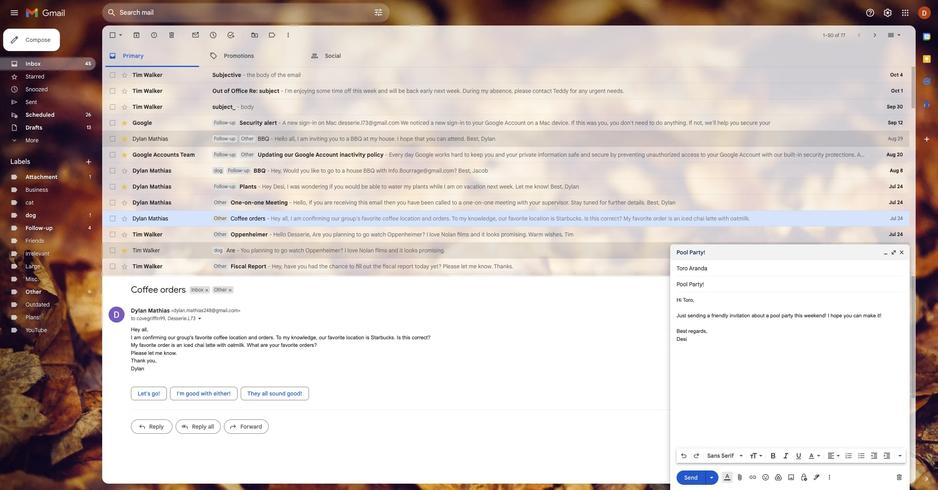 Task type: locate. For each thing, give the bounding box(es) containing it.
0 vertical spatial planning
[[333, 231, 355, 238]]

to right able
[[382, 183, 387, 191]]

1 horizontal spatial email
[[369, 199, 383, 207]]

dylan mathias for bbq - hey, would you like to go to a house bbq with info.bourrage@gmail.com? best, jacob
[[133, 167, 171, 175]]

0 vertical spatial be
[[399, 87, 405, 95]]

in up the attend.
[[460, 119, 465, 127]]

reply down go!
[[149, 424, 164, 431]]

11 row from the top
[[102, 227, 910, 243]]

hey for hey desi, i was wondering if you would be able to water my plants while i am on vacation next week. let me know! best, dylan
[[262, 183, 272, 191]]

1 reply from the left
[[149, 424, 164, 431]]

reply for reply
[[149, 424, 164, 431]]

1 vertical spatial it
[[400, 247, 403, 254]]

team
[[180, 151, 195, 159]]

updating our google account inactivity policy - every day google works hard to keep you and your private information safe and secure by preventing unauthorized access to your google account with our built-in security protections. and keeping you
[[258, 151, 900, 159]]

1 vertical spatial oppenheimer?
[[306, 247, 343, 254]]

- right "report"
[[268, 263, 271, 270]]

and inside hey all, i am confirming our group's favorite coffee location and orders. to my knowledge, our favorite location is starbucks. is this correct? my favorite order is an iced chai latte with oatmilk. what are your favorite orders? please let me know. thank you, dylan
[[249, 335, 257, 341]]

1 horizontal spatial chai
[[694, 215, 705, 222]]

2 tim walker from the top
[[133, 87, 163, 95]]

then
[[384, 199, 396, 207]]

best regards, desi
[[677, 329, 708, 343]]

this
[[353, 87, 362, 95], [576, 119, 586, 127], [359, 199, 368, 207], [590, 215, 600, 222], [795, 313, 803, 319], [403, 335, 411, 341]]

fiscal
[[383, 263, 396, 270]]

0 horizontal spatial an
[[177, 343, 182, 349]]

the up subject
[[278, 71, 286, 79]]

me down to covegriffin99 , desserie.l73
[[155, 350, 162, 356]]

and
[[378, 87, 388, 95], [496, 151, 505, 159], [581, 151, 591, 159], [422, 215, 432, 222], [471, 231, 480, 238], [389, 247, 398, 254], [249, 335, 257, 341]]

please up thank
[[131, 350, 147, 356]]

1 vertical spatial starbucks.
[[371, 335, 396, 341]]

you right inviting at the left top of the page
[[329, 135, 338, 143]]

dylan mathias cell
[[131, 308, 241, 315]]

desi,
[[273, 183, 286, 191]]

sep 12
[[888, 120, 903, 126]]

a left friendly
[[708, 313, 711, 319]]

tim walker for jul 11
[[133, 247, 160, 254]]

if right device. at the top
[[572, 119, 575, 127]]

undo ‪(⌘z)‬ image
[[680, 453, 688, 461]]

subjective
[[212, 71, 241, 79]]

iced inside hey all, i am confirming our group's favorite coffee location and orders. to my knowledge, our favorite location is starbucks. is this correct? my favorite order is an iced chai latte with oatmilk. what are your favorite orders? please let me know. thank you, dylan
[[184, 343, 193, 349]]

mathias for bbq - hello all, i am inviting you to a bbq at my house. i hope that you can attend. best, dylan
[[148, 135, 168, 143]]

follow-up inside the labels navigation
[[26, 225, 53, 232]]

vacation
[[464, 183, 486, 191]]

5 dylan mathias from the top
[[133, 215, 168, 222]]

dog
[[214, 168, 223, 174], [26, 212, 36, 219], [214, 248, 223, 254]]

hey inside hey all, i am confirming our group's favorite coffee location and orders. to my knowledge, our favorite location is starbucks. is this correct? my favorite order is an iced chai latte with oatmilk. what are your favorite orders? please let me know. thank you, dylan
[[131, 327, 140, 333]]

keeping
[[869, 151, 889, 159]]

up inside follow-up plants - hey desi, i was wondering if you would be able to water my plants while i am on vacation next week. let me know! best, dylan
[[230, 184, 236, 190]]

of right 'out'
[[224, 87, 230, 95]]

all,
[[289, 135, 296, 143], [282, 215, 289, 222], [142, 327, 148, 333]]

report spam image
[[150, 31, 158, 39]]

chai up party! at right bottom
[[694, 215, 705, 222]]

walker for oct 4
[[144, 71, 163, 79]]

me right let
[[525, 183, 533, 191]]

29
[[898, 136, 903, 142]]

1 vertical spatial watch
[[289, 247, 304, 254]]

1 vertical spatial knowledge,
[[291, 335, 318, 341]]

nolan down other one-on-one meeting - hello, if you are receiving this email then you have been called to a one-on-one meeting with your supervisor. stay tuned for further details. best, dylan
[[441, 231, 456, 238]]

bbq - hey, would you like to go to a house bbq with info.bourrage@gmail.com? best, jacob
[[254, 167, 488, 175]]

hope
[[400, 135, 413, 143], [831, 313, 843, 319]]

cell
[[881, 263, 910, 271]]

0 horizontal spatial can
[[437, 135, 446, 143]]

let
[[516, 183, 524, 191]]

None checkbox
[[109, 71, 117, 79], [109, 87, 117, 95], [109, 103, 117, 111], [109, 119, 117, 127], [109, 135, 117, 143], [109, 151, 117, 159], [109, 167, 117, 175], [109, 183, 117, 191], [109, 231, 117, 239], [109, 247, 117, 255], [109, 263, 117, 271], [109, 71, 117, 79], [109, 87, 117, 95], [109, 103, 117, 111], [109, 119, 117, 127], [109, 135, 117, 143], [109, 151, 117, 159], [109, 167, 117, 175], [109, 183, 117, 191], [109, 231, 117, 239], [109, 247, 117, 255], [109, 263, 117, 271]]

1 vertical spatial know.
[[164, 350, 177, 356]]

minimize image
[[883, 250, 890, 256]]

1 vertical spatial oct
[[892, 88, 900, 94]]

coffee inside hey all, i am confirming our group's favorite coffee location and orders. to my knowledge, our favorite location is starbucks. is this correct? my favorite order is an iced chai latte with oatmilk. what are your favorite orders? please let me know. thank you, dylan
[[214, 335, 228, 341]]

1 vertical spatial hey
[[271, 215, 281, 222]]

labels image
[[268, 31, 276, 39]]

tim for jul 11
[[133, 247, 142, 254]]

mathias for other one-on-one meeting - hello, if you are receiving this email then you have been called to a one-on-one meeting with your supervisor. stay tuned for further details. best, dylan
[[150, 199, 171, 207]]

1 vertical spatial latte
[[206, 343, 216, 349]]

for right the 'tuned'
[[600, 199, 607, 207]]

latte inside hey all, i am confirming our group's favorite coffee location and orders. to my knowledge, our favorite location is starbucks. is this correct? my favorite order is an iced chai latte with oatmilk. what are your favorite orders? please let me know. thank you, dylan
[[206, 343, 216, 349]]

77
[[841, 32, 846, 38]]

other inside other fiscal report - hey, have you had the chance to fill out the fiscal report today yet? please let me know. thanks.
[[214, 264, 227, 270]]

sep for google
[[888, 120, 897, 126]]

reply for reply all
[[192, 424, 207, 431]]

knowledge, up orders?
[[291, 335, 318, 341]]

1 new from the left
[[288, 119, 298, 127]]

6 tim walker from the top
[[133, 263, 163, 270]]

week
[[364, 87, 377, 95]]

compose
[[26, 36, 51, 44]]

week. left 'during'
[[447, 87, 462, 95]]

1 one from the left
[[254, 199, 264, 207]]

None search field
[[102, 3, 390, 22]]

out
[[212, 87, 223, 95]]

is inside hey all, i am confirming our group's favorite coffee location and orders. to my knowledge, our favorite location is starbucks. is this correct? my favorite order is an iced chai latte with oatmilk. what are your favorite orders? please let me know. thank you, dylan
[[397, 335, 401, 341]]

2 mac from the left
[[540, 119, 551, 127]]

<
[[171, 308, 174, 314]]

2 dylan mathias from the top
[[133, 167, 171, 175]]

0 vertical spatial orders
[[249, 215, 266, 222]]

reply down i'm good with either! button
[[192, 424, 207, 431]]

can inside the coffee orders 'main content'
[[437, 135, 446, 143]]

inbox up dylan.mathias248@gmail.com
[[192, 287, 203, 293]]

group's inside hey all, i am confirming our group's favorite coffee location and orders. to my knowledge, our favorite location is starbucks. is this correct? my favorite order is an iced chai latte with oatmilk. what are your favorite orders? please let me know. thank you, dylan
[[177, 335, 194, 341]]

0 horizontal spatial coffee
[[214, 335, 228, 341]]

row
[[102, 67, 910, 83], [102, 83, 910, 99], [102, 99, 910, 115], [102, 115, 910, 131], [102, 131, 910, 147], [102, 147, 910, 163], [102, 163, 910, 179], [102, 179, 910, 195], [102, 195, 910, 211], [102, 211, 910, 227], [102, 227, 910, 243], [102, 243, 910, 259], [102, 259, 910, 275]]

1 vertical spatial iced
[[184, 343, 193, 349]]

aug 20
[[887, 152, 903, 158]]

this inside message body text box
[[795, 313, 803, 319]]

early
[[420, 87, 433, 95]]

0 horizontal spatial inbox
[[26, 60, 41, 68]]

7 row from the top
[[102, 163, 910, 179]]

0 vertical spatial hey
[[262, 183, 272, 191]]

sent
[[26, 99, 37, 106]]

best,
[[467, 135, 480, 143], [459, 167, 472, 175], [551, 183, 564, 191], [647, 199, 660, 207]]

new
[[288, 119, 298, 127], [435, 119, 446, 127]]

orders up oppenheimer
[[249, 215, 266, 222]]

looks up the report
[[405, 247, 418, 254]]

walker for sep 30
[[144, 103, 163, 111]]

irrelevant
[[26, 250, 49, 258]]

please
[[443, 263, 460, 270], [131, 350, 147, 356]]

an
[[674, 215, 680, 222], [177, 343, 182, 349]]

indent more ‪(⌘])‬ image
[[884, 453, 892, 461]]

Subject field
[[677, 281, 904, 289]]

films down other coffee orders - hey all, i am confirming our group's favorite coffee location and orders. to my knowledge, our favorite location is starbucks. is this correct? my favorite order is an iced chai latte with oatmilk.
[[457, 231, 469, 238]]

sans serif option
[[706, 453, 739, 461]]

if
[[572, 119, 575, 127], [689, 119, 693, 127], [309, 199, 312, 207]]

security
[[804, 151, 824, 159]]

1 vertical spatial group's
[[177, 335, 194, 341]]

other fiscal report - hey, have you had the chance to fill out the fiscal report today yet? please let me know. thanks.
[[214, 263, 514, 270]]

1 vertical spatial have
[[284, 263, 296, 270]]

friends link
[[26, 238, 44, 245]]

body up subject
[[257, 71, 270, 79]]

all down i'm good with either!
[[208, 424, 214, 431]]

pool party! dialog
[[671, 245, 910, 491]]

up
[[230, 120, 236, 126], [230, 136, 236, 142], [230, 152, 236, 158], [244, 168, 250, 174], [230, 184, 236, 190], [46, 225, 53, 232]]

have left been
[[408, 199, 420, 207]]

older image
[[872, 31, 880, 39]]

coffee up covegriffin99 at left
[[131, 285, 158, 296]]

jul for you planning to go watch oppenheimer? i love nolan films and it looks promising.
[[892, 248, 899, 254]]

1 vertical spatial inbox
[[192, 287, 203, 293]]

sign- up the attend.
[[447, 119, 460, 127]]

orders up <
[[160, 285, 186, 296]]

you, inside hey all, i am confirming our group's favorite coffee location and orders. to my knowledge, our favorite location is starbucks. is this correct? my favorite order is an iced chai latte with oatmilk. what are your favorite orders? please let me know. thank you, dylan
[[147, 358, 157, 364]]

dylan mathias for other coffee orders - hey all, i am confirming our group's favorite coffee location and orders. to my knowledge, our favorite location is starbucks. is this correct? my favorite order is an iced chai latte with oatmilk.
[[133, 215, 168, 222]]

tim for oct 4
[[133, 71, 143, 79]]

1 horizontal spatial in
[[460, 119, 465, 127]]

meeting
[[266, 199, 288, 207]]

to left do in the right of the page
[[650, 119, 655, 127]]

covegriffin99
[[137, 316, 165, 322]]

- down alert
[[271, 135, 273, 143]]

sep
[[887, 104, 896, 110], [888, 120, 897, 126]]

to right called
[[452, 199, 457, 207]]

i
[[298, 135, 299, 143], [397, 135, 399, 143], [287, 183, 289, 191], [444, 183, 446, 191], [291, 215, 292, 222], [427, 231, 428, 238], [345, 247, 346, 254], [828, 313, 830, 319], [131, 335, 132, 341]]

am
[[300, 135, 308, 143], [447, 183, 455, 191], [294, 215, 301, 222], [134, 335, 141, 341]]

dylan mathias for other one-on-one meeting - hello, if you are receiving this email then you have been called to a one-on-one meeting with your supervisor. stay tuned for further details. best, dylan
[[133, 199, 171, 207]]

starbucks. inside hey all, i am confirming our group's favorite coffee location and orders. to my knowledge, our favorite location is starbucks. is this correct? my favorite order is an iced chai latte with oatmilk. what are your favorite orders? please let me know. thank you, dylan
[[371, 335, 396, 341]]

sending
[[688, 313, 706, 319]]

safe
[[569, 151, 580, 159]]

google down help
[[720, 151, 739, 159]]

mathias for other coffee orders - hey all, i am confirming our group's favorite coffee location and orders. to my knowledge, our favorite location is starbucks. is this correct? my favorite order is an iced chai latte with oatmilk.
[[148, 215, 168, 222]]

dylan inside hey all, i am confirming our group's favorite coffee location and orders. to my knowledge, our favorite location is starbucks. is this correct? my favorite order is an iced chai latte with oatmilk. what are your favorite orders? please let me know. thank you, dylan
[[131, 366, 144, 372]]

24
[[898, 184, 903, 190], [898, 200, 903, 206], [898, 216, 903, 222], [898, 232, 903, 238]]

6 row from the top
[[102, 147, 910, 163]]

confirming inside "row"
[[303, 215, 330, 222]]

follow-up up friends link
[[26, 225, 53, 232]]

tim walker for oct 1
[[133, 87, 163, 95]]

hello,
[[293, 199, 308, 207]]

0 vertical spatial watch
[[371, 231, 386, 238]]

insert files using drive image
[[775, 474, 783, 482]]

1 vertical spatial my
[[131, 343, 138, 349]]

reply inside reply link
[[149, 424, 164, 431]]

to inside hey all, i am confirming our group's favorite coffee location and orders. to my knowledge, our favorite location is starbucks. is this correct? my favorite order is an iced chai latte with oatmilk. what are your favorite orders? please let me know. thank you, dylan
[[276, 335, 282, 341]]

secure left by on the right
[[592, 151, 609, 159]]

0 horizontal spatial 4
[[88, 225, 91, 231]]

1 vertical spatial all
[[208, 424, 214, 431]]

archive image
[[133, 31, 141, 39]]

scheduled
[[26, 111, 55, 119]]

insert signature image
[[813, 474, 821, 482]]

redo ‪(⌘y)‬ image
[[693, 453, 701, 461]]

1 vertical spatial go
[[363, 231, 370, 238]]

my
[[624, 215, 631, 222], [131, 343, 138, 349]]

follow-up up plants
[[228, 168, 250, 174]]

tab list containing primary
[[102, 45, 916, 67]]

google left accounts
[[133, 151, 152, 159]]

dylan mathias for follow-up plants - hey desi, i was wondering if you would be able to water my plants while i am on vacation next week. let me know! best, dylan
[[133, 183, 171, 191]]

oppenheimer? up had
[[306, 247, 343, 254]]

2023,
[[826, 308, 838, 314]]

close image
[[899, 250, 905, 256]]

hope inside "row"
[[400, 135, 413, 143]]

0 horizontal spatial on-
[[245, 199, 254, 207]]

am down covegriffin99 at left
[[134, 335, 141, 341]]

tab list right "11"
[[916, 26, 939, 462]]

5 row from the top
[[102, 131, 910, 147]]

main menu image
[[10, 8, 19, 18]]

0 horizontal spatial coffee
[[131, 285, 158, 296]]

more formatting options image
[[897, 453, 905, 461]]

can inside message body text box
[[854, 313, 862, 319]]

follow-up down the subject_
[[214, 136, 236, 142]]

None checkbox
[[109, 31, 117, 39], [109, 199, 117, 207], [109, 215, 117, 223], [109, 31, 117, 39], [109, 199, 117, 207], [109, 215, 117, 223]]

0 vertical spatial are
[[313, 231, 321, 238]]

jul inside cell
[[811, 308, 817, 314]]

1 horizontal spatial planning
[[333, 231, 355, 238]]

am inside hey all, i am confirming our group's favorite coffee location and orders. to my knowledge, our favorite location is starbucks. is this correct? my favorite order is an iced chai latte with oatmilk. what are your favorite orders? please let me know. thank you, dylan
[[134, 335, 141, 341]]

hope inside message body text box
[[831, 313, 843, 319]]

3 dylan mathias from the top
[[133, 183, 171, 191]]

any
[[579, 87, 588, 95]]

0 vertical spatial group's
[[341, 215, 361, 222]]

4 inside the labels navigation
[[88, 225, 91, 231]]

aug left 20
[[887, 152, 896, 158]]

0 vertical spatial inbox
[[26, 60, 41, 68]]

my inside hey all, i am confirming our group's favorite coffee location and orders. to my knowledge, our favorite location is starbucks. is this correct? my favorite order is an iced chai latte with oatmilk. what are your favorite orders? please let me know. thank you, dylan
[[283, 335, 290, 341]]

0 vertical spatial body
[[257, 71, 270, 79]]

all, left inviting at the left top of the page
[[289, 135, 296, 143]]

a
[[283, 119, 286, 127]]

0 horizontal spatial orders.
[[259, 335, 275, 341]]

1 tim walker from the top
[[133, 71, 163, 79]]

tim for oct 1
[[133, 87, 143, 95]]

- left the you
[[237, 247, 239, 254]]

other inside other coffee orders - hey all, i am confirming our group's favorite coffee location and orders. to my knowledge, our favorite location is starbucks. is this correct? my favorite order is an iced chai latte with oatmilk.
[[214, 216, 227, 222]]

your inside hey all, i am confirming our group's favorite coffee location and orders. to my knowledge, our favorite location is starbucks. is this correct? my favorite order is an iced chai latte with oatmilk. what are your favorite orders? please let me know. thank you, dylan
[[270, 343, 280, 349]]

0 vertical spatial films
[[457, 231, 469, 238]]

sound
[[269, 391, 286, 398]]

inbox inside the labels navigation
[[26, 60, 41, 68]]

1 horizontal spatial knowledge,
[[468, 215, 497, 222]]

0 vertical spatial correct?
[[601, 215, 622, 222]]

looks down other coffee orders - hey all, i am confirming our group's favorite coffee location and orders. to my knowledge, our favorite location is starbucks. is this correct? my favorite order is an iced chai latte with oatmilk.
[[487, 231, 500, 238]]

gmail image
[[26, 5, 69, 21]]

inbox for the inbox "button"
[[192, 287, 203, 293]]

bbq down updating
[[254, 167, 266, 175]]

all inside "button"
[[262, 391, 268, 398]]

2 sign- from the left
[[447, 119, 460, 127]]

follow- inside follow-up plants - hey desi, i was wondering if you would be able to water my plants while i am on vacation next week. let me know! best, dylan
[[214, 184, 230, 190]]

watch up fiscal
[[371, 231, 386, 238]]

tim walker
[[133, 71, 163, 79], [133, 87, 163, 95], [133, 103, 163, 111], [133, 231, 163, 238], [133, 247, 160, 254], [133, 263, 163, 270]]

hey, right "report"
[[272, 263, 283, 270]]

orders.
[[433, 215, 451, 222], [259, 335, 275, 341]]

i'm inside button
[[177, 391, 185, 398]]

to left house
[[336, 167, 341, 175]]

0 vertical spatial chai
[[694, 215, 705, 222]]

12 row from the top
[[102, 243, 910, 259]]

secure
[[741, 119, 758, 127], [592, 151, 609, 159]]

know. inside hey all, i am confirming our group's favorite coffee location and orders. to my knowledge, our favorite location is starbucks. is this correct? my favorite order is an iced chai latte with oatmilk. what are your favorite orders? please let me know. thank you, dylan
[[164, 350, 177, 356]]

inbox for inbox link
[[26, 60, 41, 68]]

it!
[[878, 313, 882, 319]]

0 horizontal spatial me
[[155, 350, 162, 356]]

have left had
[[284, 263, 296, 270]]

0 vertical spatial i'm
[[285, 87, 292, 95]]

i right 24,
[[828, 313, 830, 319]]

report
[[248, 263, 267, 270]]

1 vertical spatial aug
[[887, 152, 896, 158]]

oct 1
[[892, 88, 903, 94]]

body
[[257, 71, 270, 79], [241, 103, 254, 111]]

1 horizontal spatial 4
[[900, 72, 903, 78]]

inbox inside the inbox "button"
[[192, 287, 203, 293]]

1 vertical spatial secure
[[592, 151, 609, 159]]

large
[[26, 263, 40, 270]]

all, down meeting
[[282, 215, 289, 222]]

4 dylan mathias from the top
[[133, 199, 171, 207]]

know!
[[535, 183, 549, 191]]

Search mail text field
[[120, 9, 351, 17]]

on left device. at the top
[[527, 119, 534, 127]]

1 horizontal spatial sign-
[[447, 119, 460, 127]]

jul 24 for for
[[889, 200, 903, 206]]

in up inviting at the left top of the page
[[312, 119, 317, 127]]

you, left the don't
[[598, 119, 609, 127]]

confirming down hello,
[[303, 215, 330, 222]]

good
[[186, 391, 199, 398]]

accounts
[[153, 151, 179, 159]]

1 vertical spatial orders.
[[259, 335, 275, 341]]

inbox button
[[190, 287, 204, 294]]

4 row from the top
[[102, 115, 910, 131]]

1 vertical spatial coffee
[[131, 285, 158, 296]]

1 vertical spatial nolan
[[359, 247, 374, 254]]

1 vertical spatial to
[[276, 335, 282, 341]]

social tab
[[304, 45, 405, 67]]

reply inside reply all link
[[192, 424, 207, 431]]

was right desi,
[[290, 183, 300, 191]]

films
[[457, 231, 469, 238], [375, 247, 387, 254]]

more options image
[[828, 474, 832, 482]]

updating
[[258, 151, 283, 159]]

tab list up absence,
[[102, 45, 916, 67]]

toggle confidential mode image
[[800, 474, 808, 482]]

2 reply from the left
[[192, 424, 207, 431]]

delete image
[[168, 31, 176, 39]]

jul for hello, if you are receiving this email then you have been called to a one-on-one meeting with your supervisor. stay tuned for further details. best, dylan
[[889, 200, 896, 206]]

0 horizontal spatial i'm
[[177, 391, 185, 398]]

1 horizontal spatial on
[[456, 183, 463, 191]]

chai inside hey all, i am confirming our group's favorite coffee location and orders. to my knowledge, our favorite location is starbucks. is this correct? my favorite order is an iced chai latte with oatmilk. what are your favorite orders? please let me know. thank you, dylan
[[195, 343, 204, 349]]

0 horizontal spatial next
[[434, 87, 445, 95]]

to inside "row"
[[452, 215, 458, 222]]

walker for oct 1
[[144, 87, 163, 95]]

scheduled link
[[26, 111, 55, 119]]

are right the what
[[261, 343, 268, 349]]

oppenheimer? up the report
[[388, 231, 425, 238]]

email
[[288, 71, 301, 79], [369, 199, 383, 207]]

1 horizontal spatial iced
[[682, 215, 693, 222]]

2 one from the left
[[484, 199, 494, 207]]

4 tim walker from the top
[[133, 231, 163, 238]]

with inside hey all, i am confirming our group's favorite coffee location and orders. to my knowledge, our favorite location is starbucks. is this correct? my favorite order is an iced chai latte with oatmilk. what are your favorite orders? please let me know. thank you, dylan
[[217, 343, 226, 349]]

oatmilk. inside hey all, i am confirming our group's favorite coffee location and orders. to my knowledge, our favorite location is starbucks. is this correct? my favorite order is an iced chai latte with oatmilk. what are your favorite orders? please let me know. thank you, dylan
[[228, 343, 246, 349]]

0 vertical spatial confirming
[[303, 215, 330, 222]]

you left like
[[301, 167, 310, 175]]

1 horizontal spatial have
[[408, 199, 420, 207]]

0 horizontal spatial for
[[570, 87, 578, 95]]

2 vertical spatial dog
[[214, 248, 223, 254]]

0 vertical spatial aug
[[888, 136, 897, 142]]

please
[[515, 87, 531, 95]]

1 horizontal spatial can
[[854, 313, 862, 319]]

0 vertical spatial next
[[434, 87, 445, 95]]

love up fill
[[348, 247, 358, 254]]

tim for sep 30
[[133, 103, 143, 111]]

aug 29
[[888, 136, 903, 142]]

our
[[284, 151, 294, 159], [774, 151, 783, 159], [331, 215, 340, 222], [499, 215, 507, 222], [168, 335, 175, 341], [319, 335, 327, 341]]

receiving
[[334, 199, 357, 207]]

promotions tab
[[203, 45, 304, 67]]

to right hard
[[465, 151, 470, 159]]

0 vertical spatial promising.
[[501, 231, 528, 238]]

aug left "29"
[[888, 136, 897, 142]]

inbox
[[26, 60, 41, 68], [192, 287, 203, 293]]

1 horizontal spatial was
[[587, 119, 597, 127]]

other inside the labels navigation
[[26, 289, 42, 296]]

friends
[[26, 238, 44, 245]]

more send options image
[[708, 474, 716, 482]]

1 horizontal spatial oatmilk.
[[731, 215, 751, 222]]

serif
[[722, 453, 734, 460]]

0 horizontal spatial promising.
[[419, 247, 446, 254]]

oppenheimer?
[[388, 231, 425, 238], [306, 247, 343, 254]]

hey down covegriffin99 at left
[[131, 327, 140, 333]]

1 horizontal spatial one
[[484, 199, 494, 207]]

to up inactivity
[[340, 135, 345, 143]]

unauthorized
[[647, 151, 680, 159]]

iced up pool party!
[[682, 215, 693, 222]]

outdated link
[[26, 302, 50, 309]]

i right house.
[[397, 135, 399, 143]]

on left vacation
[[456, 183, 463, 191]]

desserie.l73
[[168, 316, 196, 322]]

underline ‪(⌘u)‬ image
[[795, 453, 803, 461]]

sign- up inviting at the left top of the page
[[299, 119, 312, 127]]

mathias for bbq - hey, would you like to go to a house bbq with info.bourrage@gmail.com? best, jacob
[[150, 167, 171, 175]]

3 tim walker from the top
[[133, 103, 163, 111]]

5 tim walker from the top
[[133, 247, 160, 254]]

0 vertical spatial know.
[[478, 263, 493, 270]]

my down details.
[[624, 215, 631, 222]]

either!
[[214, 391, 231, 398]]

knowledge, down one-
[[468, 215, 497, 222]]

please inside hey all, i am confirming our group's favorite coffee location and orders. to my knowledge, our favorite location is starbucks. is this correct? my favorite order is an iced chai latte with oatmilk. what are your favorite orders? please let me know. thank you, dylan
[[131, 350, 147, 356]]

0 vertical spatial oatmilk.
[[731, 215, 751, 222]]

1 horizontal spatial watch
[[371, 231, 386, 238]]

if right hello,
[[309, 199, 312, 207]]

you right then
[[397, 199, 406, 207]]

0 vertical spatial nolan
[[441, 231, 456, 238]]

out
[[363, 263, 372, 270]]

iced down desserie.l73
[[184, 343, 193, 349]]

a left device. at the top
[[535, 119, 538, 127]]

italic ‪(⌘i)‬ image
[[782, 453, 790, 461]]

0 horizontal spatial week.
[[447, 87, 462, 95]]

at
[[364, 135, 369, 143]]

to down 'during'
[[466, 119, 471, 127]]

1 vertical spatial dog
[[26, 212, 36, 219]]

every
[[389, 151, 403, 159]]

an inside hey all, i am confirming our group's favorite coffee location and orders. to my knowledge, our favorite location is starbucks. is this correct? my favorite order is an iced chai latte with oatmilk. what are your favorite orders? please let me know. thank you, dylan
[[177, 343, 182, 349]]

1 vertical spatial me
[[469, 263, 477, 270]]

bold ‪(⌘b)‬ image
[[770, 453, 778, 461]]

let right 'yet?'
[[461, 263, 468, 270]]

0 horizontal spatial watch
[[289, 247, 304, 254]]

walker for jul 24
[[144, 231, 163, 238]]

planning up "report"
[[251, 247, 273, 254]]

tab list
[[916, 26, 939, 462], [102, 45, 916, 67]]

1 horizontal spatial go
[[328, 167, 334, 175]]

snooze image
[[209, 31, 217, 39]]

group's down desserie.l73
[[177, 335, 194, 341]]

1 dylan mathias from the top
[[133, 135, 168, 143]]

will
[[389, 87, 397, 95]]

0 vertical spatial hello
[[275, 135, 288, 143]]

am up desserie,
[[294, 215, 301, 222]]

2 vertical spatial hey
[[131, 327, 140, 333]]

cat
[[26, 199, 34, 207]]

8 row from the top
[[102, 179, 910, 195]]

0 vertical spatial are
[[324, 199, 333, 207]]

business
[[26, 187, 48, 194]]



Task type: describe. For each thing, give the bounding box(es) containing it.
11
[[900, 248, 903, 254]]

more button
[[0, 134, 96, 147]]

subject_ - body
[[212, 103, 254, 111]]

2 horizontal spatial on
[[527, 119, 534, 127]]

i right desi,
[[287, 183, 289, 191]]

oct for subjective - the body of the email
[[891, 72, 899, 78]]

0 vertical spatial all,
[[289, 135, 296, 143]]

0 horizontal spatial orders
[[160, 285, 186, 296]]

you right keep
[[485, 151, 494, 159]]

best, right details.
[[647, 199, 660, 207]]

jul 24, 2023, 3:16 pm cell
[[811, 307, 856, 315]]

1 horizontal spatial oppenheimer?
[[388, 231, 425, 238]]

other inside other oppenheimer - hello desserie, are you planning to go watch oppenheimer? i love nolan films and it looks promising. warm wishes, tim
[[214, 232, 227, 238]]

preventing
[[618, 151, 645, 159]]

0 vertical spatial week.
[[447, 87, 462, 95]]

tim walker for jul 24
[[133, 231, 163, 238]]

dog are - you planning to go watch oppenheimer? i love nolan films and it looks promising.
[[214, 247, 446, 254]]

0 horizontal spatial was
[[290, 183, 300, 191]]

me inside hey all, i am confirming our group's favorite coffee location and orders. to my knowledge, our favorite location is starbucks. is this correct? my favorite order is an iced chai latte with oatmilk. what are your favorite orders? please let me know. thank you, dylan
[[155, 350, 162, 356]]

1 vertical spatial hello
[[273, 231, 286, 238]]

1 mac from the left
[[326, 119, 337, 127]]

show details image
[[197, 317, 202, 322]]

1 horizontal spatial week.
[[500, 183, 514, 191]]

dog inside the dog are - you planning to go watch oppenheimer? i love nolan films and it looks promising.
[[214, 248, 223, 254]]

some
[[317, 87, 330, 95]]

pool party!
[[677, 249, 706, 256]]

1 horizontal spatial promising.
[[501, 231, 528, 238]]

let's go!
[[138, 391, 160, 398]]

more image
[[284, 31, 292, 39]]

mathias for follow-up plants - hey desi, i was wondering if you would be able to water my plants while i am on vacation next week. let me know! best, dylan
[[150, 183, 171, 191]]

1 horizontal spatial correct?
[[601, 215, 622, 222]]

1 horizontal spatial be
[[399, 87, 405, 95]]

you right help
[[730, 119, 740, 127]]

2 horizontal spatial if
[[689, 119, 693, 127]]

and down been
[[422, 215, 432, 222]]

- down meeting
[[267, 215, 270, 222]]

settings image
[[884, 8, 893, 18]]

0 vertical spatial go
[[328, 167, 334, 175]]

send button
[[677, 471, 706, 485]]

and left will
[[378, 87, 388, 95]]

0 horizontal spatial if
[[309, 199, 312, 207]]

0 vertical spatial you,
[[598, 119, 609, 127]]

business link
[[26, 187, 48, 194]]

not,
[[694, 119, 704, 127]]

you left the don't
[[610, 119, 620, 127]]

0 vertical spatial is
[[585, 215, 589, 222]]

0 horizontal spatial love
[[348, 247, 358, 254]]

order inside hey all, i am confirming our group's favorite coffee location and orders. to my knowledge, our favorite location is starbucks. is this correct? my favorite order is an iced chai latte with oatmilk. what are your favorite orders? please let me know. thank you, dylan
[[158, 343, 170, 349]]

Message Body text field
[[677, 297, 904, 447]]

jul for hello desserie, are you planning to go watch oppenheimer? i love nolan films and it looks promising. warm wishes, tim
[[889, 232, 896, 238]]

follow- inside follow-up security alert - a new sign-in on mac desserie.l73@gmail.com we noticed a new sign-in to your google account on a mac device. if this was you, you don't need to do anything. if not, we'll help you secure your
[[214, 120, 230, 126]]

house
[[347, 167, 362, 175]]

0 horizontal spatial in
[[312, 119, 317, 127]]

labels navigation
[[0, 26, 102, 491]]

good!
[[287, 391, 302, 398]]

discard draft ‪(⌘⇧d)‬ image
[[896, 474, 904, 482]]

i inside message body text box
[[828, 313, 830, 319]]

i'm good with either! button
[[170, 387, 238, 401]]

0 vertical spatial looks
[[487, 231, 500, 238]]

formatting options toolbar
[[677, 449, 906, 464]]

primary tab
[[102, 45, 203, 67]]

and right keep
[[496, 151, 505, 159]]

youtube link
[[26, 327, 47, 334]]

a right noticed
[[431, 119, 434, 127]]

to right like
[[321, 167, 326, 175]]

jul for hey all, i am confirming our group's favorite coffee location and orders. to my knowledge, our favorite location is starbucks. is this correct? my favorite order is an iced chai latte with oatmilk.
[[891, 216, 897, 222]]

are inside hey all, i am confirming our group's favorite coffee location and orders. to my knowledge, our favorite location is starbucks. is this correct? my favorite order is an iced chai latte with oatmilk. what are your favorite orders? please let me know. thank you, dylan
[[261, 343, 268, 349]]

and down other oppenheimer - hello desserie, are you planning to go watch oppenheimer? i love nolan films and it looks promising. warm wishes, tim
[[389, 247, 398, 254]]

inactivity
[[340, 151, 366, 159]]

sep for tim walker
[[887, 104, 896, 110]]

0 vertical spatial an
[[674, 215, 680, 222]]

attend.
[[448, 135, 466, 143]]

0 vertical spatial it
[[482, 231, 485, 238]]

pop out image
[[891, 250, 897, 256]]

access
[[682, 151, 700, 159]]

1 on- from the left
[[245, 199, 254, 207]]

i down been
[[427, 231, 428, 238]]

24 for order
[[898, 216, 903, 222]]

other inside "button"
[[214, 287, 227, 293]]

1 horizontal spatial my
[[624, 215, 631, 222]]

oct 4
[[891, 72, 903, 78]]

attach files image
[[737, 474, 745, 482]]

confirming inside hey all, i am confirming our group's favorite coffee location and orders. to my knowledge, our favorite location is starbucks. is this correct? my favorite order is an iced chai latte with oatmilk. what are your favorite orders? please let me know. thank you, dylan
[[143, 335, 167, 341]]

party!
[[690, 249, 706, 256]]

insert photo image
[[788, 474, 796, 482]]

a left one-
[[459, 199, 462, 207]]

desi
[[677, 337, 687, 343]]

sent link
[[26, 99, 37, 106]]

warm
[[529, 231, 544, 238]]

6
[[88, 289, 91, 295]]

2 horizontal spatial of
[[835, 32, 840, 38]]

orders. inside hey all, i am confirming our group's favorite coffee location and orders. to my knowledge, our favorite location is starbucks. is this correct? my favorite order is an iced chai latte with oatmilk. what are your favorite orders? please let me know. thank you, dylan
[[259, 335, 275, 341]]

0 vertical spatial coffee
[[383, 215, 399, 222]]

misc. link
[[26, 276, 39, 283]]

compose button
[[3, 29, 60, 51]]

am left inviting at the left top of the page
[[300, 135, 308, 143]]

bbq up updating
[[258, 135, 269, 143]]

indent less ‪(⌘[)‬ image
[[871, 453, 879, 461]]

my inside hey all, i am confirming our group's favorite coffee location and orders. to my knowledge, our favorite location is starbucks. is this correct? my favorite order is an iced chai latte with oatmilk. what are your favorite orders? please let me know. thank you, dylan
[[131, 343, 138, 349]]

0 vertical spatial starbucks.
[[556, 215, 583, 222]]

google down absence,
[[485, 119, 504, 127]]

with inside button
[[201, 391, 212, 398]]

jul 24 for order
[[891, 216, 903, 222]]

- right subject
[[281, 87, 284, 95]]

0 vertical spatial love
[[430, 231, 440, 238]]

to covegriffin99 , desserie.l73
[[131, 316, 196, 322]]

1 horizontal spatial secure
[[741, 119, 758, 127]]

1 horizontal spatial are
[[313, 231, 321, 238]]

and down other coffee orders - hey all, i am confirming our group's favorite coffee location and orders. to my knowledge, our favorite location is starbucks. is this correct? my favorite order is an iced chai latte with oatmilk.
[[471, 231, 480, 238]]

best, up keep
[[467, 135, 480, 143]]

able
[[370, 183, 380, 191]]

- left every
[[385, 151, 388, 159]]

50
[[828, 32, 834, 38]]

row containing google
[[102, 115, 910, 131]]

to left covegriffin99 at left
[[131, 316, 135, 322]]

google up like
[[295, 151, 314, 159]]

3:16 pm
[[840, 308, 856, 314]]

- up office
[[243, 71, 245, 79]]

1 horizontal spatial account
[[505, 119, 526, 127]]

we
[[401, 119, 409, 127]]

aug for secure
[[887, 152, 896, 158]]

google right day
[[415, 151, 434, 159]]

row containing google accounts team
[[102, 147, 910, 163]]

you right that
[[426, 135, 436, 143]]

that
[[415, 135, 425, 143]]

attachment link
[[26, 174, 57, 181]]

i inside hey all, i am confirming our group's favorite coffee location and orders. to my knowledge, our favorite location is starbucks. is this correct? my favorite order is an iced chai latte with oatmilk. what are your favorite orders? please let me know. thank you, dylan
[[131, 335, 132, 341]]

advanced search options image
[[371, 4, 387, 20]]

device.
[[552, 119, 570, 127]]

hey for hey all, i am confirming our group's favorite coffee location and orders. to my knowledge, our favorite location is starbucks. is this correct? my favorite order is an iced chai latte with oatmilk.
[[271, 215, 281, 222]]

24 for for
[[898, 200, 903, 206]]

bulleted list ‪(⌘⇧8)‬ image
[[858, 453, 866, 461]]

best, left jacob at the top of the page
[[459, 167, 472, 175]]

0 horizontal spatial on
[[318, 119, 325, 127]]

- down updating
[[267, 167, 270, 175]]

1 horizontal spatial me
[[469, 263, 477, 270]]

45
[[85, 61, 91, 67]]

to up fill
[[356, 231, 362, 238]]

built-
[[784, 151, 798, 159]]

1 horizontal spatial orders
[[249, 215, 266, 222]]

tim walker for sep 30
[[133, 103, 163, 111]]

dylan mathias for bbq - hello all, i am inviting you to a bbq at my house. i hope that you can attend. best, dylan
[[133, 135, 168, 143]]

weekend!
[[805, 313, 827, 319]]

1 vertical spatial of
[[271, 71, 276, 79]]

you down wondering at top left
[[314, 199, 323, 207]]

follow- inside the labels navigation
[[26, 225, 46, 232]]

all for reply
[[208, 424, 214, 431]]

go!
[[152, 391, 160, 398]]

tim for jul 24
[[133, 231, 143, 238]]

they all sound good!
[[248, 391, 302, 398]]

one-
[[463, 199, 475, 207]]

the right the out
[[373, 263, 382, 270]]

the right had
[[319, 263, 328, 270]]

2 on- from the left
[[475, 199, 484, 207]]

2 row from the top
[[102, 83, 910, 99]]

8
[[901, 168, 903, 174]]

attachment
[[26, 174, 57, 181]]

a up inactivity
[[346, 135, 349, 143]]

orders?
[[300, 343, 317, 349]]

0 horizontal spatial films
[[375, 247, 387, 254]]

bbq right house
[[364, 167, 375, 175]]

0 vertical spatial latte
[[706, 215, 717, 222]]

i right while
[[444, 183, 446, 191]]

walker for jul 11
[[143, 247, 160, 254]]

9 row from the top
[[102, 195, 910, 211]]

to left fill
[[349, 263, 355, 270]]

you up aug 8
[[891, 151, 900, 159]]

i left inviting at the left top of the page
[[298, 135, 299, 143]]

0 vertical spatial have
[[408, 199, 420, 207]]

fiscal
[[231, 263, 247, 270]]

to right the you
[[274, 247, 280, 254]]

subject_
[[212, 103, 236, 111]]

labels
[[10, 158, 30, 166]]

Not starred checkbox
[[864, 307, 872, 315]]

20
[[897, 152, 903, 158]]

coffee orders main content
[[102, 26, 916, 491]]

- right the subject_
[[237, 103, 240, 111]]

0 vertical spatial was
[[587, 119, 597, 127]]

oct for out of office re: subject - i'm enjoying some time off this week and will be back early next week. during my absence, please contact teddy for any urgent needs.
[[892, 88, 900, 94]]

info.bourrage@gmail.com?
[[389, 167, 457, 175]]

1 vertical spatial all,
[[282, 215, 289, 222]]

called
[[436, 199, 451, 207]]

- left hello,
[[289, 199, 292, 207]]

labels heading
[[10, 158, 85, 166]]

>
[[238, 308, 241, 314]]

protections.
[[826, 151, 856, 159]]

- right plants
[[258, 183, 261, 191]]

2 vertical spatial aug
[[890, 168, 900, 174]]

today
[[415, 263, 429, 270]]

reply all link
[[176, 420, 221, 435]]

knowledge, inside hey all, i am confirming our group's favorite coffee location and orders. to my knowledge, our favorite location is starbucks. is this correct? my favorite order is an iced chai latte with oatmilk. what are your favorite orders? please let me know. thank you, dylan
[[291, 335, 318, 341]]

just sending a friendly invitation about a pool party this weekend! i hope you can make it!
[[677, 313, 882, 319]]

starred
[[26, 73, 44, 80]]

1 vertical spatial are
[[227, 247, 235, 254]]

supervisor.
[[542, 199, 570, 207]]

just
[[677, 313, 687, 319]]

2 vertical spatial go
[[281, 247, 288, 254]]

up inside the labels navigation
[[46, 225, 53, 232]]

0 vertical spatial hey,
[[271, 167, 282, 175]]

dylan mathias < dylan.mathias248@gmail.com >
[[131, 308, 241, 315]]

to right access
[[701, 151, 706, 159]]

1 horizontal spatial let
[[461, 263, 468, 270]]

i up desserie,
[[291, 215, 292, 222]]

other inside other one-on-one meeting - hello, if you are receiving this email then you have been called to a one-on-one meeting with your supervisor. stay tuned for further details. best, dylan
[[214, 200, 227, 206]]

you up the dog are - you planning to go watch oppenheimer? i love nolan films and it looks promising.
[[323, 231, 332, 238]]

don't
[[621, 119, 634, 127]]

1 horizontal spatial know.
[[478, 263, 493, 270]]

anything.
[[664, 119, 688, 127]]

thanks.
[[494, 263, 514, 270]]

snoozed link
[[26, 86, 48, 93]]

let's go! button
[[131, 387, 167, 401]]

1 horizontal spatial if
[[572, 119, 575, 127]]

alert
[[264, 119, 277, 127]]

i'm good with either!
[[177, 391, 231, 398]]

0 horizontal spatial body
[[241, 103, 254, 111]]

would
[[283, 167, 299, 175]]

0 vertical spatial orders.
[[433, 215, 451, 222]]

3 row from the top
[[102, 99, 910, 115]]

support image
[[866, 8, 876, 18]]

search mail image
[[105, 6, 119, 20]]

let inside hey all, i am confirming our group's favorite coffee location and orders. to my knowledge, our favorite location is starbucks. is this correct? my favorite order is an iced chai latte with oatmilk. what are your favorite orders? please let me know. thank you, dylan
[[148, 350, 154, 356]]

26
[[86, 112, 91, 118]]

other button
[[213, 287, 228, 294]]

jul for hey desi, i was wondering if you would be able to water my plants while i am on vacation next week. let me know! best, dylan
[[889, 184, 896, 190]]

if
[[330, 183, 333, 191]]

you left had
[[298, 263, 307, 270]]

up inside follow-up security alert - a new sign-in on mac desserie.l73@gmail.com we noticed a new sign-in to your google account on a mac device. if this was you, you don't need to do anything. if not, we'll help you secure your
[[230, 120, 236, 126]]

correct? inside hey all, i am confirming our group's favorite coffee location and orders. to my knowledge, our favorite location is starbucks. is this correct? my favorite order is an iced chai latte with oatmilk. what are your favorite orders? please let me know. thank you, dylan
[[412, 335, 431, 341]]

the up re:
[[247, 71, 255, 79]]

i up chance
[[345, 247, 346, 254]]

1 horizontal spatial order
[[654, 215, 667, 222]]

you inside message body text box
[[844, 313, 853, 319]]

been
[[421, 199, 434, 207]]

teddy
[[553, 87, 569, 95]]

4 inside "row"
[[900, 72, 903, 78]]

stay
[[571, 199, 582, 207]]

0 horizontal spatial email
[[288, 71, 301, 79]]

jacob
[[473, 167, 488, 175]]

toro
[[677, 265, 688, 272]]

urgent
[[589, 87, 606, 95]]

what
[[247, 343, 259, 349]]

2 vertical spatial of
[[224, 87, 230, 95]]

aug for dylan
[[888, 136, 897, 142]]

am right while
[[447, 183, 455, 191]]

toggle split pane mode image
[[888, 31, 896, 39]]

1 vertical spatial hey,
[[272, 263, 283, 270]]

drafts link
[[26, 124, 42, 131]]

dog inside the labels navigation
[[26, 212, 36, 219]]

a left the pool
[[766, 313, 769, 319]]

1 horizontal spatial for
[[600, 199, 607, 207]]

2 horizontal spatial account
[[740, 151, 761, 159]]

would
[[345, 183, 360, 191]]

best, right know!
[[551, 183, 564, 191]]

2 horizontal spatial go
[[363, 231, 370, 238]]

all for they
[[262, 391, 268, 398]]

numbered list ‪(⌘⇧7)‬ image
[[845, 453, 853, 461]]

add to tasks image
[[227, 31, 235, 39]]

2 horizontal spatial me
[[525, 183, 533, 191]]

- right oppenheimer
[[269, 231, 272, 238]]

subjective - the body of the email
[[212, 71, 301, 79]]

tuned
[[584, 199, 599, 207]]

- left a
[[279, 119, 281, 127]]

insert link ‪(⌘k)‬ image
[[749, 474, 757, 482]]

0 horizontal spatial secure
[[592, 151, 609, 159]]

all, inside hey all, i am confirming our group's favorite coffee location and orders. to my knowledge, our favorite location is starbucks. is this correct? my favorite order is an iced chai latte with oatmilk. what are your favorite orders? please let me know. thank you, dylan
[[142, 327, 148, 333]]

0 vertical spatial coffee
[[231, 215, 248, 222]]

a left house
[[342, 167, 345, 175]]

wondering
[[301, 183, 328, 191]]

13 row from the top
[[102, 259, 910, 275]]

1 vertical spatial looks
[[405, 247, 418, 254]]

24 for dylan
[[898, 184, 903, 190]]

this inside hey all, i am confirming our group's favorite coffee location and orders. to my knowledge, our favorite location is starbucks. is this correct? my favorite order is an iced chai latte with oatmilk. what are your favorite orders? please let me know. thank you, dylan
[[403, 335, 411, 341]]

0 horizontal spatial account
[[316, 151, 338, 159]]

12
[[899, 120, 903, 126]]

you right if
[[334, 183, 344, 191]]

google up google accounts team
[[133, 119, 152, 127]]

bbq left at
[[351, 135, 362, 143]]

move to image
[[251, 31, 259, 39]]

13
[[87, 125, 91, 131]]

follow-up right team
[[214, 152, 236, 158]]

tim walker for oct 4
[[133, 71, 163, 79]]

2 horizontal spatial in
[[798, 151, 803, 159]]

2 new from the left
[[435, 119, 446, 127]]

1 vertical spatial planning
[[251, 247, 273, 254]]

insert emoji ‪(⌘⇧2)‬ image
[[762, 474, 770, 482]]

1 sign- from the left
[[299, 119, 312, 127]]

1 vertical spatial next
[[487, 183, 498, 191]]

1 horizontal spatial films
[[457, 231, 469, 238]]

0 vertical spatial dog
[[214, 168, 223, 174]]

10 row from the top
[[102, 211, 910, 227]]

and right safe at the right top of page
[[581, 151, 591, 159]]

jul 24 for dylan
[[889, 184, 903, 190]]

1 row from the top
[[102, 67, 910, 83]]

coffee orders
[[131, 285, 186, 296]]

0 horizontal spatial nolan
[[359, 247, 374, 254]]

0 horizontal spatial be
[[362, 183, 368, 191]]

1 horizontal spatial body
[[257, 71, 270, 79]]

1 horizontal spatial group's
[[341, 215, 361, 222]]

0 vertical spatial please
[[443, 263, 460, 270]]



Task type: vqa. For each thing, say whether or not it's contained in the screenshot.
bottommost orders.
yes



